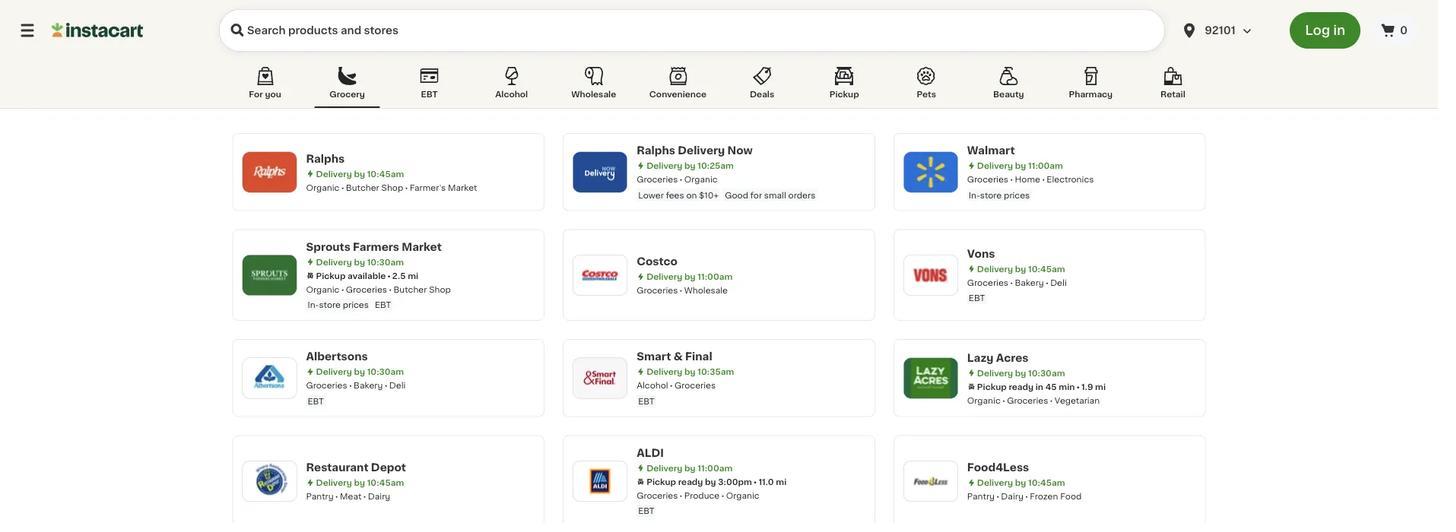 Task type: locate. For each thing, give the bounding box(es) containing it.
groceries down pickup ready in 45 min at the bottom
[[1007, 396, 1048, 404]]

1 vertical spatial 11:00am
[[698, 272, 733, 281]]

10:30am up the 45
[[1028, 369, 1065, 377]]

mi right 11.0
[[776, 478, 787, 486]]

2 pantry from the left
[[967, 492, 995, 501]]

in- down walmart
[[969, 191, 980, 199]]

0 horizontal spatial ready
[[678, 478, 703, 486]]

delivery down lazy acres
[[977, 369, 1013, 377]]

0 vertical spatial in-
[[969, 191, 980, 199]]

1 vertical spatial store
[[319, 301, 341, 309]]

organic for organic groceries vegetarian
[[967, 396, 1001, 404]]

92101 button
[[1171, 9, 1281, 52], [1180, 9, 1272, 52]]

butcher down 2.5 mi
[[394, 285, 427, 294]]

groceries bakery deli ebt down albertsons
[[306, 381, 406, 405]]

deli
[[1050, 278, 1067, 287], [389, 381, 406, 390]]

None search field
[[219, 9, 1165, 52]]

in-
[[969, 191, 980, 199], [308, 301, 319, 309]]

0 horizontal spatial pantry
[[306, 492, 334, 501]]

on
[[686, 191, 697, 199]]

2.5
[[392, 271, 406, 280]]

0 horizontal spatial wholesale
[[571, 90, 616, 98]]

in right log
[[1333, 24, 1345, 37]]

2 vertical spatial mi
[[776, 478, 787, 486]]

market right farmer's on the left of the page
[[448, 183, 477, 191]]

organic down 3:00pm
[[726, 491, 759, 500]]

1 92101 button from the left
[[1171, 9, 1281, 52]]

pets button
[[894, 64, 959, 108]]

delivery down costco
[[647, 272, 682, 281]]

&
[[674, 351, 683, 362]]

0 horizontal spatial store
[[319, 301, 341, 309]]

prices down home
[[1004, 191, 1030, 199]]

alcohol inside button
[[495, 90, 528, 98]]

10:45am for ralphs
[[367, 169, 404, 178]]

10:45am for restaurant depot
[[367, 479, 404, 487]]

1 horizontal spatial groceries bakery deli ebt
[[967, 278, 1067, 302]]

10:30am down farmers
[[367, 258, 404, 266]]

fees
[[666, 191, 684, 199]]

albertsons logo image
[[250, 358, 289, 398]]

groceries bakery deli ebt down vons
[[967, 278, 1067, 302]]

delivery for albertsons
[[316, 368, 352, 376]]

delivery by 10:35am
[[647, 368, 734, 376]]

in left the 45
[[1036, 382, 1043, 391]]

aldi
[[637, 448, 664, 458]]

delivery by 10:45am
[[316, 169, 404, 178], [977, 265, 1065, 273], [316, 479, 404, 487], [977, 479, 1065, 487]]

farmers
[[353, 241, 399, 252]]

smart
[[637, 351, 671, 362]]

groceries inside groceries home electronics in-store prices
[[967, 175, 1008, 184]]

market
[[448, 183, 477, 191], [402, 241, 442, 252]]

mi for farmers
[[408, 271, 418, 280]]

restaurant depot
[[306, 462, 406, 473]]

butcher inside organic groceries butcher shop in-store prices ebt
[[394, 285, 427, 294]]

ralphs
[[637, 145, 675, 156], [306, 153, 345, 164]]

pickup inside button
[[829, 90, 859, 98]]

0 vertical spatial bakery
[[1015, 278, 1044, 287]]

2.5 mi
[[392, 271, 418, 280]]

pharmacy
[[1069, 90, 1113, 98]]

pickup available
[[316, 271, 386, 280]]

11:00am up home
[[1028, 162, 1063, 170]]

prices
[[1004, 191, 1030, 199], [343, 301, 369, 309]]

1 horizontal spatial mi
[[776, 478, 787, 486]]

2 horizontal spatial mi
[[1095, 382, 1106, 391]]

0 vertical spatial delivery by 11:00am
[[977, 162, 1063, 170]]

1 horizontal spatial pantry
[[967, 492, 995, 501]]

log in
[[1305, 24, 1345, 37]]

delivery by 10:30am up available
[[316, 258, 404, 266]]

0 vertical spatial wholesale
[[571, 90, 616, 98]]

delivery by 10:45am up pantry dairy frozen food
[[977, 479, 1065, 487]]

delivery
[[678, 145, 725, 156], [647, 162, 682, 170], [977, 162, 1013, 170], [316, 169, 352, 178], [316, 258, 352, 266], [977, 265, 1013, 273], [647, 272, 682, 281], [316, 368, 352, 376], [647, 368, 682, 376], [977, 369, 1013, 377], [647, 464, 682, 472], [316, 479, 352, 487], [977, 479, 1013, 487]]

1 vertical spatial deli
[[389, 381, 406, 390]]

1 vertical spatial groceries bakery deli ebt
[[306, 381, 406, 405]]

bakery for albertsons
[[354, 381, 383, 390]]

2 vertical spatial 11:00am
[[698, 464, 733, 472]]

ready up organic groceries vegetarian
[[1009, 382, 1034, 391]]

groceries up lower
[[637, 175, 678, 184]]

pickup for sprouts farmers market
[[316, 271, 346, 280]]

delivery by 10:30am down albertsons
[[316, 368, 404, 376]]

1 vertical spatial in-
[[308, 301, 319, 309]]

1 horizontal spatial butcher
[[394, 285, 427, 294]]

0 vertical spatial shop
[[381, 183, 403, 191]]

0 vertical spatial in
[[1333, 24, 1345, 37]]

groceries down vons
[[967, 278, 1008, 287]]

good
[[725, 191, 748, 199]]

alcohol inside alcohol groceries ebt
[[637, 381, 668, 390]]

min
[[1059, 382, 1075, 391]]

organic inside organic groceries butcher shop in-store prices ebt
[[306, 285, 340, 294]]

1 vertical spatial butcher
[[394, 285, 427, 294]]

pickup for lazy acres
[[977, 382, 1007, 391]]

in- down pickup available
[[308, 301, 319, 309]]

10:35am
[[698, 368, 734, 376]]

delivery by 10:45am for food4less
[[977, 479, 1065, 487]]

0 vertical spatial deli
[[1050, 278, 1067, 287]]

0 vertical spatial store
[[980, 191, 1002, 199]]

11:00am up groceries wholesale
[[698, 272, 733, 281]]

0 vertical spatial alcohol
[[495, 90, 528, 98]]

by for costco
[[685, 272, 696, 281]]

groceries down aldi
[[637, 491, 678, 500]]

ready
[[1009, 382, 1034, 391], [678, 478, 703, 486]]

0 vertical spatial mi
[[408, 271, 418, 280]]

wholesale inside button
[[571, 90, 616, 98]]

market up 2.5 mi
[[402, 241, 442, 252]]

available
[[348, 271, 386, 280]]

1 horizontal spatial prices
[[1004, 191, 1030, 199]]

0 horizontal spatial shop
[[381, 183, 403, 191]]

1 horizontal spatial ralphs
[[637, 145, 675, 156]]

by
[[685, 162, 696, 170], [1015, 162, 1026, 170], [354, 169, 365, 178], [354, 258, 365, 266], [1015, 265, 1026, 273], [685, 272, 696, 281], [354, 368, 365, 376], [685, 368, 696, 376], [1015, 369, 1026, 377], [685, 464, 696, 472], [705, 478, 716, 486], [354, 479, 365, 487], [1015, 479, 1026, 487]]

1 vertical spatial delivery by 11:00am
[[647, 272, 733, 281]]

1 horizontal spatial deli
[[1050, 278, 1067, 287]]

1 vertical spatial wholesale
[[684, 286, 728, 295]]

1 vertical spatial bakery
[[354, 381, 383, 390]]

store
[[980, 191, 1002, 199], [319, 301, 341, 309]]

butcher up "sprouts farmers market"
[[346, 183, 379, 191]]

10:30am down albertsons
[[367, 368, 404, 376]]

groceries bakery deli ebt for vons
[[967, 278, 1067, 302]]

ralphs right the ralphs logo
[[306, 153, 345, 164]]

0 horizontal spatial bakery
[[354, 381, 383, 390]]

0 horizontal spatial in-
[[308, 301, 319, 309]]

0 horizontal spatial deli
[[389, 381, 406, 390]]

1 vertical spatial shop
[[429, 285, 451, 294]]

groceries down walmart
[[967, 175, 1008, 184]]

delivery by 11:00am for costco
[[647, 272, 733, 281]]

1 vertical spatial mi
[[1095, 382, 1106, 391]]

food4less logo image
[[911, 461, 950, 501]]

delivery by 10:45am down "restaurant depot"
[[316, 479, 404, 487]]

delivery for costco
[[647, 272, 682, 281]]

0 horizontal spatial ralphs
[[306, 153, 345, 164]]

delivery down restaurant
[[316, 479, 352, 487]]

prices down pickup available
[[343, 301, 369, 309]]

groceries inside groceries produce organic ebt
[[637, 491, 678, 500]]

pickup for aldi
[[647, 478, 676, 486]]

store inside groceries home electronics in-store prices
[[980, 191, 1002, 199]]

convenience
[[649, 90, 707, 98]]

1 horizontal spatial ready
[[1009, 382, 1034, 391]]

delivery for restaurant depot
[[316, 479, 352, 487]]

costco logo image
[[580, 255, 620, 295]]

pantry down food4less
[[967, 492, 995, 501]]

shop
[[381, 183, 403, 191], [429, 285, 451, 294]]

lazy
[[967, 352, 994, 363]]

groceries inside organic groceries butcher shop in-store prices ebt
[[346, 285, 387, 294]]

groceries down "delivery by 10:35am"
[[675, 381, 716, 390]]

organic
[[684, 175, 718, 184], [306, 183, 340, 191], [306, 285, 340, 294], [967, 396, 1001, 404], [726, 491, 759, 500]]

organic right the ralphs logo
[[306, 183, 340, 191]]

11.0
[[759, 478, 774, 486]]

store down walmart
[[980, 191, 1002, 199]]

organic groceries vegetarian
[[967, 396, 1100, 404]]

1 horizontal spatial dairy
[[1001, 492, 1024, 501]]

delivery down smart & final
[[647, 368, 682, 376]]

pickup
[[829, 90, 859, 98], [316, 271, 346, 280], [977, 382, 1007, 391], [647, 478, 676, 486]]

pets
[[917, 90, 936, 98]]

convenience button
[[643, 64, 713, 108]]

delivery down albertsons
[[316, 368, 352, 376]]

albertsons
[[306, 351, 368, 362]]

1 pantry from the left
[[306, 492, 334, 501]]

organic butcher shop farmer's market
[[306, 183, 477, 191]]

organic groceries butcher shop in-store prices ebt
[[306, 285, 451, 309]]

delivery up fees
[[647, 162, 682, 170]]

pickup ready by 3:00pm
[[647, 478, 752, 486]]

1 horizontal spatial in
[[1333, 24, 1345, 37]]

mi right 2.5 in the bottom left of the page
[[408, 271, 418, 280]]

delivery for aldi
[[647, 464, 682, 472]]

ralphs delivery now
[[637, 145, 753, 156]]

1 vertical spatial alcohol
[[637, 381, 668, 390]]

by for food4less
[[1015, 479, 1026, 487]]

0 horizontal spatial alcohol
[[495, 90, 528, 98]]

0 horizontal spatial in
[[1036, 382, 1043, 391]]

0 horizontal spatial butcher
[[346, 183, 379, 191]]

lower
[[638, 191, 664, 199]]

delivery for vons
[[977, 265, 1013, 273]]

alcohol
[[495, 90, 528, 98], [637, 381, 668, 390]]

acres
[[996, 352, 1029, 363]]

0 vertical spatial ready
[[1009, 382, 1034, 391]]

0 horizontal spatial market
[[402, 241, 442, 252]]

deals button
[[729, 64, 795, 108]]

1 horizontal spatial store
[[980, 191, 1002, 199]]

store down pickup available
[[319, 301, 341, 309]]

delivery by 11:00am up home
[[977, 162, 1063, 170]]

sprouts
[[306, 241, 350, 252]]

0 horizontal spatial dairy
[[368, 492, 390, 501]]

delivery by 10:45am for vons
[[977, 265, 1065, 273]]

0 horizontal spatial prices
[[343, 301, 369, 309]]

delivery down food4less
[[977, 479, 1013, 487]]

dairy right meat
[[368, 492, 390, 501]]

1 horizontal spatial in-
[[969, 191, 980, 199]]

pantry left meat
[[306, 492, 334, 501]]

produce
[[684, 491, 720, 500]]

2 vertical spatial delivery by 11:00am
[[647, 464, 733, 472]]

2 dairy from the left
[[1001, 492, 1024, 501]]

1 vertical spatial ready
[[678, 478, 703, 486]]

pantry for restaurant depot
[[306, 492, 334, 501]]

3:00pm
[[718, 478, 752, 486]]

in- inside groceries home electronics in-store prices
[[969, 191, 980, 199]]

0 vertical spatial 11:00am
[[1028, 162, 1063, 170]]

by for walmart
[[1015, 162, 1026, 170]]

by for restaurant depot
[[354, 479, 365, 487]]

2 92101 button from the left
[[1180, 9, 1272, 52]]

final
[[685, 351, 712, 362]]

dairy left frozen
[[1001, 492, 1024, 501]]

organic down lazy
[[967, 396, 1001, 404]]

ready for aldi
[[678, 478, 703, 486]]

0 horizontal spatial groceries bakery deli ebt
[[306, 381, 406, 405]]

1 vertical spatial prices
[[343, 301, 369, 309]]

delivery for walmart
[[977, 162, 1013, 170]]

ralphs up delivery by 10:25am
[[637, 145, 675, 156]]

delivery down walmart
[[977, 162, 1013, 170]]

groceries down available
[[346, 285, 387, 294]]

alcohol for alcohol groceries ebt
[[637, 381, 668, 390]]

organic down delivery by 10:25am
[[684, 175, 718, 184]]

restaurant
[[306, 462, 368, 473]]

0 vertical spatial prices
[[1004, 191, 1030, 199]]

groceries down albertsons
[[306, 381, 347, 390]]

0 horizontal spatial mi
[[408, 271, 418, 280]]

delivery by 11:00am for walmart
[[977, 162, 1063, 170]]

45
[[1045, 382, 1057, 391]]

groceries produce organic ebt
[[637, 491, 759, 515]]

delivery for sprouts farmers market
[[316, 258, 352, 266]]

for
[[750, 191, 762, 199]]

shop inside organic groceries butcher shop in-store prices ebt
[[429, 285, 451, 294]]

1 horizontal spatial shop
[[429, 285, 451, 294]]

delivery up organic butcher shop farmer's market
[[316, 169, 352, 178]]

beauty
[[993, 90, 1024, 98]]

delivery by 11:00am up pickup ready by 3:00pm
[[647, 464, 733, 472]]

0 button
[[1370, 15, 1420, 46]]

11:00am
[[1028, 162, 1063, 170], [698, 272, 733, 281], [698, 464, 733, 472]]

delivery down vons
[[977, 265, 1013, 273]]

lazy acres logo image
[[911, 358, 950, 398]]

butcher
[[346, 183, 379, 191], [394, 285, 427, 294]]

10:30am
[[367, 258, 404, 266], [367, 368, 404, 376], [1028, 369, 1065, 377]]

10:45am
[[367, 169, 404, 178], [1028, 265, 1065, 273], [367, 479, 404, 487], [1028, 479, 1065, 487]]

delivery by 11:00am for aldi
[[647, 464, 733, 472]]

farmer's
[[410, 183, 446, 191]]

log
[[1305, 24, 1330, 37]]

groceries bakery deli ebt for albertsons
[[306, 381, 406, 405]]

alcohol button
[[479, 64, 544, 108]]

by for sprouts farmers market
[[354, 258, 365, 266]]

grocery button
[[315, 64, 380, 108]]

1 horizontal spatial market
[[448, 183, 477, 191]]

delivery by 10:45am for ralphs
[[316, 169, 404, 178]]

pantry for food4less
[[967, 492, 995, 501]]

delivery by 10:45am for restaurant depot
[[316, 479, 404, 487]]

organic down pickup available
[[306, 285, 340, 294]]

instacart image
[[52, 21, 143, 40]]

delivery by 11:00am up groceries wholesale
[[647, 272, 733, 281]]

ready up the "produce"
[[678, 478, 703, 486]]

by for ralphs
[[354, 169, 365, 178]]

electronics
[[1047, 175, 1094, 184]]

delivery for lazy acres
[[977, 369, 1013, 377]]

mi right 1.9
[[1095, 382, 1106, 391]]

1 horizontal spatial alcohol
[[637, 381, 668, 390]]

11:00am up pickup ready by 3:00pm
[[698, 464, 733, 472]]

delivery down aldi
[[647, 464, 682, 472]]

1 horizontal spatial bakery
[[1015, 278, 1044, 287]]

0 vertical spatial groceries bakery deli ebt
[[967, 278, 1067, 302]]

Search field
[[219, 9, 1165, 52]]

delivery by 10:30am up pickup ready in 45 min at the bottom
[[977, 369, 1065, 377]]

1 horizontal spatial wholesale
[[684, 286, 728, 295]]

delivery down the sprouts
[[316, 258, 352, 266]]

delivery by 10:45am down vons
[[977, 265, 1065, 273]]

0 vertical spatial butcher
[[346, 183, 379, 191]]

delivery by 10:45am up organic butcher shop farmer's market
[[316, 169, 404, 178]]

ebt inside button
[[421, 90, 438, 98]]

mi
[[408, 271, 418, 280], [1095, 382, 1106, 391], [776, 478, 787, 486]]

groceries bakery deli ebt
[[967, 278, 1067, 302], [306, 381, 406, 405]]

deli for vons
[[1050, 278, 1067, 287]]

10:45am for food4less
[[1028, 479, 1065, 487]]

11:00am for costco
[[698, 272, 733, 281]]



Task type: describe. For each thing, give the bounding box(es) containing it.
alcohol groceries ebt
[[637, 381, 716, 405]]

delivery for ralphs delivery now
[[647, 162, 682, 170]]

pantry dairy frozen food
[[967, 492, 1082, 501]]

10:30am for sprouts farmers market
[[367, 258, 404, 266]]

in inside button
[[1333, 24, 1345, 37]]

prices inside organic groceries butcher shop in-store prices ebt
[[343, 301, 369, 309]]

pharmacy button
[[1058, 64, 1124, 108]]

in- inside organic groceries butcher shop in-store prices ebt
[[308, 301, 319, 309]]

by for lazy acres
[[1015, 369, 1026, 377]]

pickup ready in 45 min
[[977, 382, 1075, 391]]

ebt button
[[397, 64, 462, 108]]

organic for organic groceries butcher shop in-store prices ebt
[[306, 285, 340, 294]]

smart & final logo image
[[580, 358, 620, 398]]

depot
[[371, 462, 406, 473]]

wholesale button
[[561, 64, 626, 108]]

prices inside groceries home electronics in-store prices
[[1004, 191, 1030, 199]]

organic for organic butcher shop farmer's market
[[306, 183, 340, 191]]

grocery
[[329, 90, 365, 98]]

by for smart & final
[[685, 368, 696, 376]]

1.9
[[1081, 382, 1093, 391]]

for
[[249, 90, 263, 98]]

vons logo image
[[911, 255, 950, 295]]

delivery by 10:25am
[[647, 162, 734, 170]]

sprouts farmers market
[[306, 241, 442, 252]]

groceries inside alcohol groceries ebt
[[675, 381, 716, 390]]

10:30am for lazy acres
[[1028, 369, 1065, 377]]

home
[[1015, 175, 1040, 184]]

you
[[265, 90, 281, 98]]

ebt inside alcohol groceries ebt
[[638, 397, 654, 405]]

groceries inside groceries organic lower fees on $10+ good for small orders
[[637, 175, 678, 184]]

store inside organic groceries butcher shop in-store prices ebt
[[319, 301, 341, 309]]

11:00am for walmart
[[1028, 162, 1063, 170]]

10:45am for vons
[[1028, 265, 1065, 273]]

0
[[1400, 25, 1408, 36]]

delivery up delivery by 10:25am
[[678, 145, 725, 156]]

food
[[1060, 492, 1082, 501]]

for you
[[249, 90, 281, 98]]

log in button
[[1290, 12, 1361, 49]]

costco
[[637, 256, 678, 267]]

1 vertical spatial in
[[1036, 382, 1043, 391]]

$10+
[[699, 191, 719, 199]]

delivery for smart & final
[[647, 368, 682, 376]]

organic inside groceries organic lower fees on $10+ good for small orders
[[684, 175, 718, 184]]

deals
[[750, 90, 774, 98]]

vegetarian
[[1055, 396, 1100, 404]]

for you button
[[232, 64, 298, 108]]

delivery by 10:30am for albertsons
[[316, 368, 404, 376]]

ebt inside groceries produce organic ebt
[[638, 507, 654, 515]]

92101
[[1205, 25, 1236, 36]]

groceries organic lower fees on $10+ good for small orders
[[637, 175, 815, 199]]

11.0 mi
[[759, 478, 787, 486]]

ebt inside organic groceries butcher shop in-store prices ebt
[[375, 301, 391, 309]]

beauty button
[[976, 64, 1041, 108]]

walmart logo image
[[911, 152, 950, 192]]

sprouts farmers market logo image
[[250, 255, 289, 295]]

vons
[[967, 248, 995, 259]]

orders
[[788, 191, 815, 199]]

ralphs delivery now logo image
[[580, 152, 620, 192]]

lazy acres
[[967, 352, 1029, 363]]

retail
[[1161, 90, 1185, 98]]

1 dairy from the left
[[368, 492, 390, 501]]

frozen
[[1030, 492, 1058, 501]]

now
[[727, 145, 753, 156]]

groceries home electronics in-store prices
[[967, 175, 1094, 199]]

11:00am for aldi
[[698, 464, 733, 472]]

pantry meat dairy
[[306, 492, 390, 501]]

restaurant depot logo image
[[250, 461, 289, 501]]

walmart
[[967, 145, 1015, 156]]

pickup button
[[812, 64, 877, 108]]

organic inside groceries produce organic ebt
[[726, 491, 759, 500]]

10:25am
[[698, 162, 734, 170]]

bakery for vons
[[1015, 278, 1044, 287]]

ralphs for ralphs delivery now
[[637, 145, 675, 156]]

1 vertical spatial market
[[402, 241, 442, 252]]

by for vons
[[1015, 265, 1026, 273]]

deli for albertsons
[[389, 381, 406, 390]]

food4less
[[967, 462, 1029, 473]]

delivery for ralphs
[[316, 169, 352, 178]]

smart & final
[[637, 351, 712, 362]]

ralphs logo image
[[250, 152, 289, 192]]

delivery for food4less
[[977, 479, 1013, 487]]

ready for lazy acres
[[1009, 382, 1034, 391]]

meat
[[340, 492, 362, 501]]

by for aldi
[[685, 464, 696, 472]]

by for ralphs delivery now
[[685, 162, 696, 170]]

mi for acres
[[1095, 382, 1106, 391]]

delivery by 10:30am for lazy acres
[[977, 369, 1065, 377]]

10:30am for albertsons
[[367, 368, 404, 376]]

1.9 mi
[[1081, 382, 1106, 391]]

alcohol for alcohol
[[495, 90, 528, 98]]

shop categories tab list
[[232, 64, 1206, 108]]

delivery by 10:30am for sprouts farmers market
[[316, 258, 404, 266]]

by for albertsons
[[354, 368, 365, 376]]

groceries down costco
[[637, 286, 678, 295]]

ralphs for ralphs
[[306, 153, 345, 164]]

aldi logo image
[[580, 461, 620, 501]]

retail button
[[1140, 64, 1206, 108]]

groceries wholesale
[[637, 286, 728, 295]]

0 vertical spatial market
[[448, 183, 477, 191]]

small
[[764, 191, 786, 199]]



Task type: vqa. For each thing, say whether or not it's contained in the screenshot.


